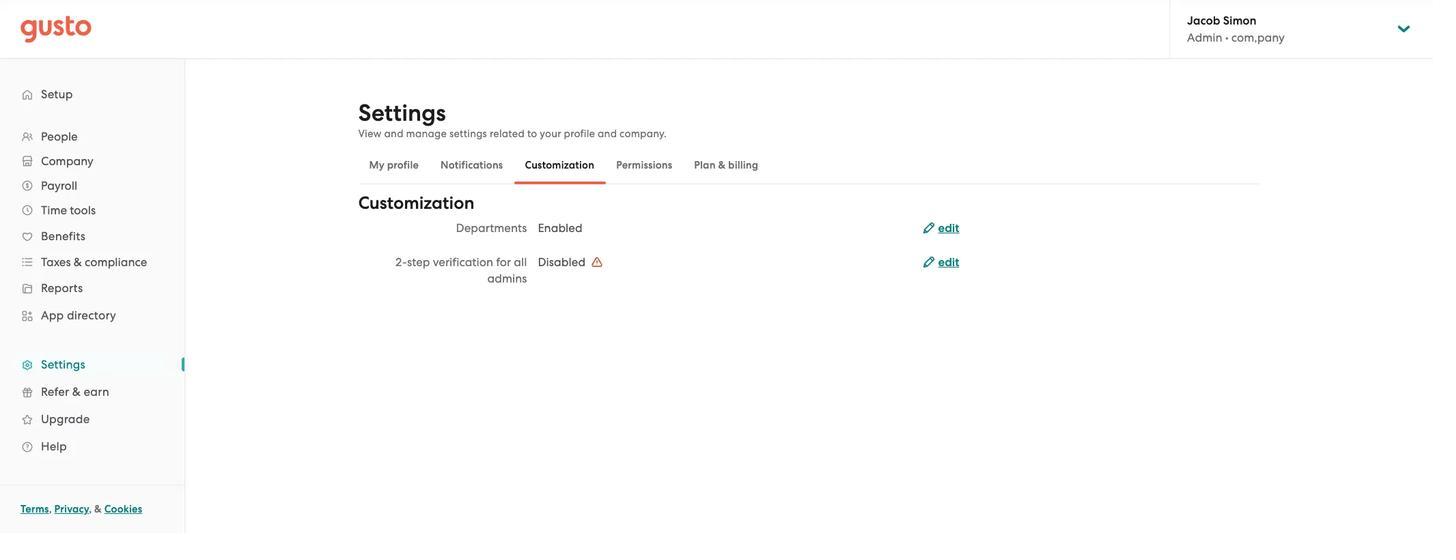 Task type: vqa. For each thing, say whether or not it's contained in the screenshot.
SETTINGS TABS 'tab list'
yes



Task type: locate. For each thing, give the bounding box(es) containing it.
1 horizontal spatial settings
[[358, 99, 446, 127]]

profile inside my profile button
[[387, 159, 419, 171]]

related
[[490, 128, 525, 140]]

view
[[358, 128, 382, 140]]

settings view and manage settings related to your profile and company.
[[358, 99, 667, 140]]

settings inside 'list'
[[41, 358, 85, 372]]

admin
[[1187, 31, 1222, 44]]

permissions
[[616, 159, 672, 171]]

settings for settings
[[41, 358, 85, 372]]

my profile button
[[358, 149, 430, 182]]

0 vertical spatial profile
[[564, 128, 595, 140]]

module__icon___go7vc image
[[592, 257, 603, 268]]

settings link
[[14, 352, 171, 377]]

1 horizontal spatial and
[[598, 128, 617, 140]]

enabled
[[538, 221, 583, 235]]

settings inside settings view and manage settings related to your profile and company.
[[358, 99, 446, 127]]

and right view
[[384, 128, 404, 140]]

plan
[[694, 159, 716, 171]]

0 vertical spatial edit
[[938, 221, 959, 236]]

0 horizontal spatial ,
[[49, 503, 52, 516]]

jacob simon admin • com,pany
[[1187, 14, 1285, 44]]

customization down your
[[525, 159, 594, 171]]

,
[[49, 503, 52, 516], [89, 503, 92, 516]]

0 horizontal spatial profile
[[387, 159, 419, 171]]

app
[[41, 309, 64, 322]]

customization button
[[514, 149, 605, 182]]

1 vertical spatial edit button
[[923, 255, 959, 271]]

1 horizontal spatial customization
[[525, 159, 594, 171]]

2 edit button from the top
[[923, 255, 959, 271]]

and left company.
[[598, 128, 617, 140]]

profile right my
[[387, 159, 419, 171]]

time
[[41, 204, 67, 217]]

terms link
[[20, 503, 49, 516]]

people button
[[14, 124, 171, 149]]

settings
[[449, 128, 487, 140]]

, left cookies
[[89, 503, 92, 516]]

customization down my profile
[[358, 193, 474, 214]]

1 vertical spatial edit
[[938, 255, 959, 270]]

0 horizontal spatial settings
[[41, 358, 85, 372]]

& inside 'button'
[[718, 159, 726, 171]]

step
[[407, 255, 430, 269]]

reports
[[41, 281, 83, 295]]

list
[[0, 124, 184, 460]]

refer & earn
[[41, 385, 109, 399]]

com,pany
[[1232, 31, 1285, 44]]

tools
[[70, 204, 96, 217]]

edit
[[938, 221, 959, 236], [938, 255, 959, 270]]

0 horizontal spatial customization
[[358, 193, 474, 214]]

, left the privacy link at the bottom
[[49, 503, 52, 516]]

1 horizontal spatial profile
[[564, 128, 595, 140]]

edit button for enabled
[[923, 221, 959, 237]]

1 vertical spatial settings
[[41, 358, 85, 372]]

benefits
[[41, 230, 85, 243]]

terms
[[20, 503, 49, 516]]

customization
[[525, 159, 594, 171], [358, 193, 474, 214]]

0 vertical spatial edit button
[[923, 221, 959, 237]]

settings up refer
[[41, 358, 85, 372]]

& right plan
[[718, 159, 726, 171]]

help link
[[14, 434, 171, 459]]

payroll button
[[14, 174, 171, 198]]

and
[[384, 128, 404, 140], [598, 128, 617, 140]]

profile right your
[[564, 128, 595, 140]]

&
[[718, 159, 726, 171], [74, 255, 82, 269], [72, 385, 81, 399], [94, 503, 102, 516]]

1 edit from the top
[[938, 221, 959, 236]]

compliance
[[85, 255, 147, 269]]

2 edit from the top
[[938, 255, 959, 270]]

simon
[[1223, 14, 1257, 28]]

plan & billing button
[[683, 149, 769, 182]]

& inside 'link'
[[72, 385, 81, 399]]

settings
[[358, 99, 446, 127], [41, 358, 85, 372]]

& right taxes
[[74, 255, 82, 269]]

home image
[[20, 15, 92, 43]]

your
[[540, 128, 561, 140]]

1 edit button from the top
[[923, 221, 959, 237]]

app directory link
[[14, 303, 171, 328]]

verification
[[433, 255, 493, 269]]

1 horizontal spatial ,
[[89, 503, 92, 516]]

& for billing
[[718, 159, 726, 171]]

setup link
[[14, 82, 171, 107]]

edit button
[[923, 221, 959, 237], [923, 255, 959, 271]]

earn
[[84, 385, 109, 399]]

0 vertical spatial settings
[[358, 99, 446, 127]]

0 horizontal spatial and
[[384, 128, 404, 140]]

notifications
[[441, 159, 503, 171]]

settings up 'manage'
[[358, 99, 446, 127]]

profile
[[564, 128, 595, 140], [387, 159, 419, 171]]

& left earn at the bottom left of the page
[[72, 385, 81, 399]]

gusto navigation element
[[0, 59, 184, 482]]

customization inside button
[[525, 159, 594, 171]]

1 vertical spatial profile
[[387, 159, 419, 171]]

for
[[496, 255, 511, 269]]

& inside "dropdown button"
[[74, 255, 82, 269]]

jacob
[[1187, 14, 1220, 28]]

settings tabs tab list
[[358, 146, 1260, 184]]

setup
[[41, 87, 73, 101]]

plan & billing
[[694, 159, 758, 171]]

my
[[369, 159, 385, 171]]

0 vertical spatial customization
[[525, 159, 594, 171]]

cookies button
[[104, 501, 142, 518]]



Task type: describe. For each thing, give the bounding box(es) containing it.
& left cookies
[[94, 503, 102, 516]]

1 vertical spatial customization
[[358, 193, 474, 214]]

upgrade
[[41, 413, 90, 426]]

taxes
[[41, 255, 71, 269]]

to
[[527, 128, 537, 140]]

privacy link
[[54, 503, 89, 516]]

profile inside settings view and manage settings related to your profile and company.
[[564, 128, 595, 140]]

payroll
[[41, 179, 77, 193]]

time tools button
[[14, 198, 171, 223]]

app directory
[[41, 309, 116, 322]]

notifications button
[[430, 149, 514, 182]]

cookies
[[104, 503, 142, 516]]

2-step verification for all admins
[[395, 255, 527, 286]]

people
[[41, 130, 78, 143]]

help
[[41, 440, 67, 454]]

taxes & compliance button
[[14, 250, 171, 275]]

list containing people
[[0, 124, 184, 460]]

privacy
[[54, 503, 89, 516]]

settings for settings view and manage settings related to your profile and company.
[[358, 99, 446, 127]]

refer
[[41, 385, 69, 399]]

taxes & compliance
[[41, 255, 147, 269]]

2 , from the left
[[89, 503, 92, 516]]

edit button for disabled
[[923, 255, 959, 271]]

2-
[[395, 255, 407, 269]]

my profile
[[369, 159, 419, 171]]

refer & earn link
[[14, 380, 171, 404]]

company.
[[620, 128, 667, 140]]

1 and from the left
[[384, 128, 404, 140]]

& for earn
[[72, 385, 81, 399]]

departments
[[456, 221, 527, 235]]

& for compliance
[[74, 255, 82, 269]]

•
[[1225, 31, 1229, 44]]

company
[[41, 154, 93, 168]]

all
[[514, 255, 527, 269]]

admins
[[487, 272, 527, 286]]

billing
[[728, 159, 758, 171]]

terms , privacy , & cookies
[[20, 503, 142, 516]]

2 and from the left
[[598, 128, 617, 140]]

directory
[[67, 309, 116, 322]]

manage
[[406, 128, 447, 140]]

time tools
[[41, 204, 96, 217]]

disabled
[[538, 255, 588, 269]]

upgrade link
[[14, 407, 171, 432]]

edit for disabled
[[938, 255, 959, 270]]

benefits link
[[14, 224, 171, 249]]

company button
[[14, 149, 171, 174]]

edit for enabled
[[938, 221, 959, 236]]

reports link
[[14, 276, 171, 301]]

permissions button
[[605, 149, 683, 182]]

1 , from the left
[[49, 503, 52, 516]]



